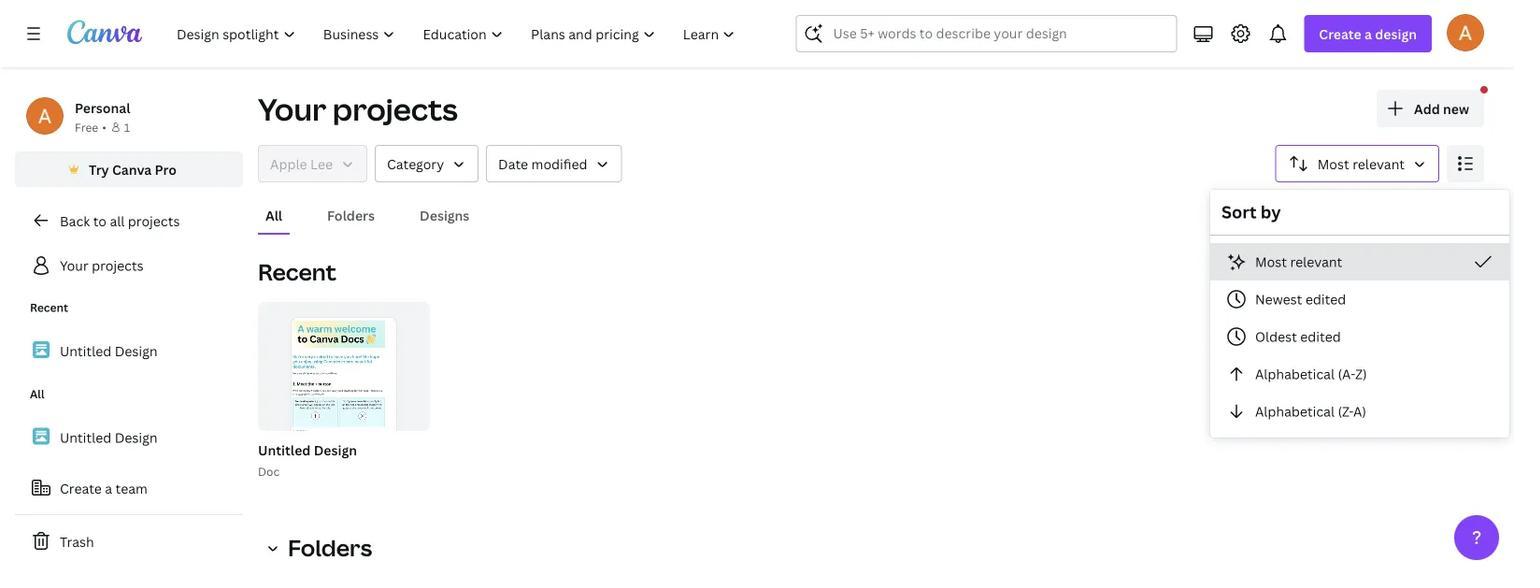 Task type: describe. For each thing, give the bounding box(es) containing it.
all inside button
[[266, 206, 282, 224]]

Owner button
[[258, 145, 367, 182]]

Category button
[[375, 145, 479, 182]]

alphabetical (a-z)
[[1256, 365, 1368, 383]]

most relevant option
[[1211, 243, 1510, 281]]

apple lee
[[270, 155, 333, 173]]

back
[[60, 212, 90, 230]]

create a team button
[[15, 469, 243, 507]]

folders button
[[258, 529, 383, 567]]

alphabetical (z-a) button
[[1211, 393, 1510, 430]]

1 vertical spatial your
[[60, 257, 89, 274]]

designs
[[420, 206, 470, 224]]

oldest edited
[[1256, 328, 1342, 346]]

alphabetical (z-a)
[[1256, 403, 1367, 420]]

1 untitled design link from the top
[[15, 331, 243, 371]]

folders button
[[320, 197, 382, 233]]

alphabetical (a-z) button
[[1211, 355, 1510, 393]]

team
[[116, 479, 148, 497]]

0 horizontal spatial recent
[[30, 300, 68, 315]]

date
[[498, 155, 528, 173]]

a)
[[1354, 403, 1367, 420]]

most relevant button
[[1211, 243, 1510, 281]]

new
[[1444, 100, 1470, 117]]

all
[[110, 212, 125, 230]]

modified
[[532, 155, 588, 173]]

canva
[[112, 160, 152, 178]]

sort by
[[1222, 201, 1282, 223]]

add new button
[[1377, 90, 1485, 127]]

untitled design for 1st untitled design link from the bottom
[[60, 428, 158, 446]]

1 vertical spatial projects
[[128, 212, 180, 230]]

back to all projects link
[[15, 202, 243, 239]]

create a design
[[1320, 25, 1418, 43]]

apple
[[270, 155, 307, 173]]

lee
[[310, 155, 333, 173]]

apple lee image
[[1447, 14, 1485, 51]]

try canva pro button
[[15, 151, 243, 187]]

alphabetical (z-a) option
[[1211, 393, 1510, 430]]

pro
[[155, 160, 177, 178]]

untitled design doc
[[258, 441, 357, 479]]

your projects inside 'your projects' link
[[60, 257, 144, 274]]

most inside sort by 'button'
[[1318, 155, 1350, 173]]

design
[[1376, 25, 1418, 43]]

to
[[93, 212, 107, 230]]

untitled design button
[[258, 439, 357, 462]]

most relevant inside sort by 'button'
[[1318, 155, 1405, 173]]

design inside untitled design doc
[[314, 441, 357, 459]]

category
[[387, 155, 444, 173]]

1
[[124, 119, 130, 135]]

trash link
[[15, 523, 243, 560]]

newest edited
[[1256, 290, 1347, 308]]

back to all projects
[[60, 212, 180, 230]]

relevant inside button
[[1291, 253, 1343, 271]]

most inside button
[[1256, 253, 1288, 271]]



Task type: locate. For each thing, give the bounding box(es) containing it.
folders down untitled design doc
[[288, 533, 372, 563]]

alphabetical for alphabetical (a-z)
[[1256, 365, 1335, 383]]

0 horizontal spatial relevant
[[1291, 253, 1343, 271]]

Search search field
[[834, 16, 1140, 51]]

1 horizontal spatial your projects
[[258, 89, 458, 130]]

0 vertical spatial your
[[258, 89, 327, 130]]

edited up oldest edited
[[1306, 290, 1347, 308]]

untitled
[[60, 342, 112, 360], [60, 428, 112, 446], [258, 441, 311, 459]]

projects down all
[[92, 257, 144, 274]]

Sort by button
[[1276, 145, 1440, 182]]

top level navigation element
[[165, 15, 751, 52]]

1 horizontal spatial relevant
[[1353, 155, 1405, 173]]

a inside dropdown button
[[1365, 25, 1373, 43]]

(a-
[[1339, 365, 1356, 383]]

your projects link
[[15, 247, 243, 284]]

edited up alphabetical (a-z)
[[1301, 328, 1342, 346]]

projects
[[333, 89, 458, 130], [128, 212, 180, 230], [92, 257, 144, 274]]

0 vertical spatial edited
[[1306, 290, 1347, 308]]

untitled design link
[[15, 331, 243, 371], [15, 418, 243, 457]]

relevant down add new dropdown button
[[1353, 155, 1405, 173]]

edited for oldest edited
[[1301, 328, 1342, 346]]

most relevant inside button
[[1256, 253, 1343, 271]]

1 vertical spatial untitled design link
[[15, 418, 243, 457]]

edited
[[1306, 290, 1347, 308], [1301, 328, 1342, 346]]

alphabetical
[[1256, 365, 1335, 383], [1256, 403, 1335, 420]]

folders inside dropdown button
[[288, 533, 372, 563]]

z)
[[1356, 365, 1368, 383]]

0 horizontal spatial your
[[60, 257, 89, 274]]

alphabetical inside the alphabetical (z-a) 'button'
[[1256, 403, 1335, 420]]

a left the design
[[1365, 25, 1373, 43]]

add
[[1415, 100, 1441, 117]]

projects up category
[[333, 89, 458, 130]]

a inside button
[[105, 479, 112, 497]]

2 vertical spatial projects
[[92, 257, 144, 274]]

all button
[[258, 197, 290, 233]]

your projects down to
[[60, 257, 144, 274]]

free
[[75, 119, 98, 135]]

create for create a team
[[60, 479, 102, 497]]

relevant inside sort by 'button'
[[1353, 155, 1405, 173]]

1 vertical spatial untitled design
[[60, 428, 158, 446]]

1 horizontal spatial a
[[1365, 25, 1373, 43]]

projects right all
[[128, 212, 180, 230]]

by
[[1261, 201, 1282, 223]]

oldest edited button
[[1211, 318, 1510, 355]]

a left team
[[105, 479, 112, 497]]

untitled design
[[60, 342, 158, 360], [60, 428, 158, 446]]

create inside create a design dropdown button
[[1320, 25, 1362, 43]]

1 alphabetical from the top
[[1256, 365, 1335, 383]]

relevant
[[1353, 155, 1405, 173], [1291, 253, 1343, 271]]

untitled inside untitled design doc
[[258, 441, 311, 459]]

2 untitled design from the top
[[60, 428, 158, 446]]

1 vertical spatial a
[[105, 479, 112, 497]]

free •
[[75, 119, 107, 135]]

a
[[1365, 25, 1373, 43], [105, 479, 112, 497]]

Date modified button
[[486, 145, 622, 182]]

alphabetical (a-z) option
[[1211, 355, 1510, 393]]

edited inside 'button'
[[1306, 290, 1347, 308]]

0 vertical spatial most relevant
[[1318, 155, 1405, 173]]

designs button
[[412, 197, 477, 233]]

•
[[102, 119, 107, 135]]

add new
[[1415, 100, 1470, 117]]

create
[[1320, 25, 1362, 43], [60, 479, 102, 497]]

1 vertical spatial relevant
[[1291, 253, 1343, 271]]

create left the design
[[1320, 25, 1362, 43]]

0 horizontal spatial a
[[105, 479, 112, 497]]

most relevant up "newest edited"
[[1256, 253, 1343, 271]]

recent down 'your projects' link
[[30, 300, 68, 315]]

1 vertical spatial most
[[1256, 253, 1288, 271]]

0 vertical spatial untitled design
[[60, 342, 158, 360]]

untitled design link down 'your projects' link
[[15, 331, 243, 371]]

0 horizontal spatial most
[[1256, 253, 1288, 271]]

your
[[258, 89, 327, 130], [60, 257, 89, 274]]

1 vertical spatial recent
[[30, 300, 68, 315]]

relevant up "newest edited"
[[1291, 253, 1343, 271]]

1 vertical spatial alphabetical
[[1256, 403, 1335, 420]]

create left team
[[60, 479, 102, 497]]

folders
[[327, 206, 375, 224], [288, 533, 372, 563]]

1 vertical spatial create
[[60, 479, 102, 497]]

a for design
[[1365, 25, 1373, 43]]

doc
[[258, 463, 280, 479]]

1 horizontal spatial recent
[[258, 257, 336, 287]]

design
[[115, 342, 158, 360], [115, 428, 158, 446], [314, 441, 357, 459]]

folders region
[[258, 563, 1485, 575]]

0 vertical spatial untitled design link
[[15, 331, 243, 371]]

your up apple
[[258, 89, 327, 130]]

0 vertical spatial projects
[[333, 89, 458, 130]]

untitled design down 'your projects' link
[[60, 342, 158, 360]]

(z-
[[1339, 403, 1354, 420]]

try canva pro
[[89, 160, 177, 178]]

0 vertical spatial recent
[[258, 257, 336, 287]]

create a design button
[[1305, 15, 1433, 52]]

1 vertical spatial your projects
[[60, 257, 144, 274]]

1 horizontal spatial create
[[1320, 25, 1362, 43]]

0 vertical spatial your projects
[[258, 89, 458, 130]]

1 vertical spatial folders
[[288, 533, 372, 563]]

1 horizontal spatial all
[[266, 206, 282, 224]]

0 vertical spatial most
[[1318, 155, 1350, 173]]

alphabetical down oldest edited
[[1256, 365, 1335, 383]]

0 vertical spatial a
[[1365, 25, 1373, 43]]

newest edited option
[[1211, 281, 1510, 318]]

folders down lee
[[327, 206, 375, 224]]

most
[[1318, 155, 1350, 173], [1256, 253, 1288, 271]]

oldest
[[1256, 328, 1298, 346]]

folders inside button
[[327, 206, 375, 224]]

newest edited button
[[1211, 281, 1510, 318]]

0 vertical spatial relevant
[[1353, 155, 1405, 173]]

0 vertical spatial folders
[[327, 206, 375, 224]]

recent down all button
[[258, 257, 336, 287]]

alphabetical inside alphabetical (a-z) button
[[1256, 365, 1335, 383]]

0 horizontal spatial your projects
[[60, 257, 144, 274]]

sort by list box
[[1211, 243, 1510, 430]]

a for team
[[105, 479, 112, 497]]

2 untitled design link from the top
[[15, 418, 243, 457]]

0 horizontal spatial all
[[30, 386, 44, 402]]

most relevant down add new dropdown button
[[1318, 155, 1405, 173]]

0 vertical spatial create
[[1320, 25, 1362, 43]]

0 vertical spatial all
[[266, 206, 282, 224]]

sort
[[1222, 201, 1257, 223]]

date modified
[[498, 155, 588, 173]]

0 vertical spatial alphabetical
[[1256, 365, 1335, 383]]

try
[[89, 160, 109, 178]]

recent
[[258, 257, 336, 287], [30, 300, 68, 315]]

newest
[[1256, 290, 1303, 308]]

untitled design for 1st untitled design link from the top
[[60, 342, 158, 360]]

edited inside button
[[1301, 328, 1342, 346]]

1 vertical spatial all
[[30, 386, 44, 402]]

edited for newest edited
[[1306, 290, 1347, 308]]

create a team
[[60, 479, 148, 497]]

1 vertical spatial edited
[[1301, 328, 1342, 346]]

alphabetical for alphabetical (z-a)
[[1256, 403, 1335, 420]]

create inside create a team button
[[60, 479, 102, 497]]

2 alphabetical from the top
[[1256, 403, 1335, 420]]

most relevant
[[1318, 155, 1405, 173], [1256, 253, 1343, 271]]

create for create a design
[[1320, 25, 1362, 43]]

None search field
[[796, 15, 1178, 52]]

your projects
[[258, 89, 458, 130], [60, 257, 144, 274]]

1 horizontal spatial most
[[1318, 155, 1350, 173]]

your down back
[[60, 257, 89, 274]]

all
[[266, 206, 282, 224], [30, 386, 44, 402]]

untitled design link up create a team button
[[15, 418, 243, 457]]

your projects up lee
[[258, 89, 458, 130]]

untitled design up create a team
[[60, 428, 158, 446]]

oldest edited option
[[1211, 318, 1510, 355]]

personal
[[75, 99, 130, 116]]

trash
[[60, 533, 94, 550]]

1 untitled design from the top
[[60, 342, 158, 360]]

0 horizontal spatial create
[[60, 479, 102, 497]]

1 horizontal spatial your
[[258, 89, 327, 130]]

alphabetical down alphabetical (a-z)
[[1256, 403, 1335, 420]]

1 vertical spatial most relevant
[[1256, 253, 1343, 271]]



Task type: vqa. For each thing, say whether or not it's contained in the screenshot.
Get
no



